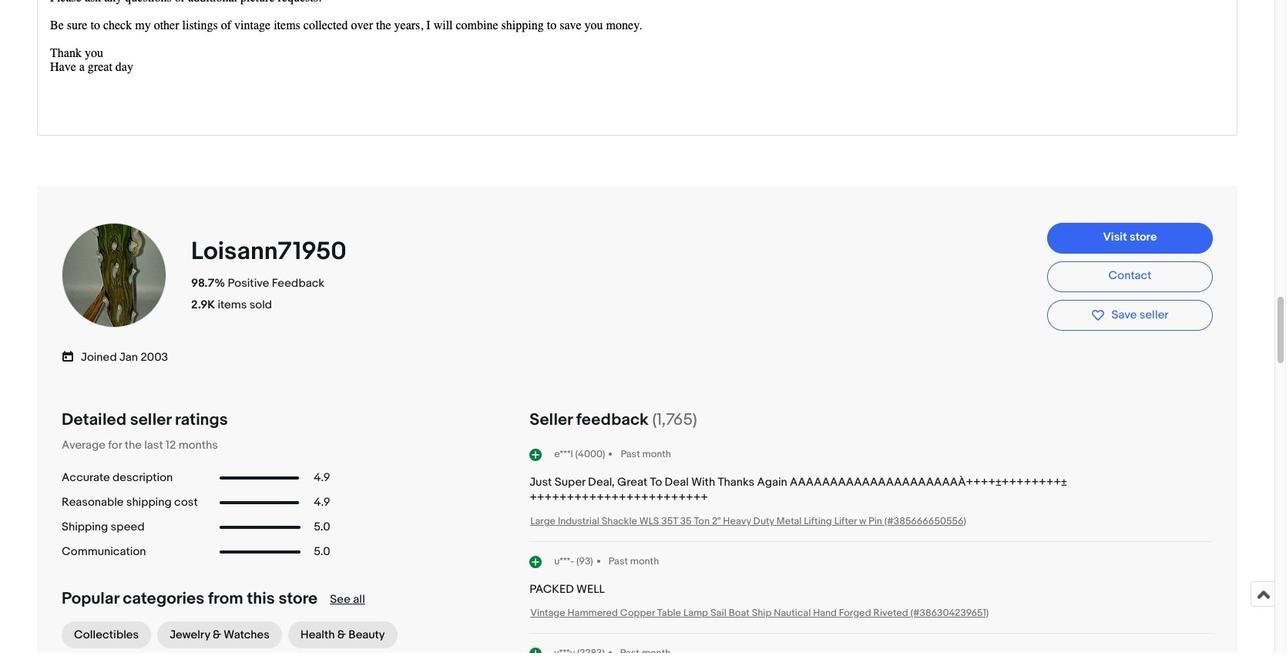 Task type: vqa. For each thing, say whether or not it's contained in the screenshot.
All Brands
no



Task type: describe. For each thing, give the bounding box(es) containing it.
lifting
[[804, 515, 833, 527]]

ton
[[694, 515, 710, 527]]

copper
[[621, 607, 655, 619]]

vintage hammered copper table lamp sail boat ship nautical hand forged riveted (#386304239651) link
[[531, 607, 989, 619]]

from
[[208, 589, 243, 609]]

popular
[[62, 589, 119, 609]]

jewelry & watches
[[170, 628, 270, 642]]

jan
[[120, 350, 138, 365]]

seller for detailed
[[130, 410, 171, 430]]

industrial
[[558, 515, 600, 527]]

visit store link
[[1048, 223, 1214, 253]]

cost
[[174, 495, 198, 510]]

5.0 for shipping speed
[[314, 520, 330, 534]]

deal,
[[588, 475, 615, 490]]

save seller button
[[1048, 300, 1214, 331]]

forged
[[840, 607, 872, 619]]

lamp
[[684, 607, 709, 619]]

seller for save
[[1140, 307, 1169, 322]]

nautical
[[774, 607, 811, 619]]

w
[[860, 515, 867, 527]]

items
[[218, 297, 247, 312]]

sold
[[250, 297, 272, 312]]

1 vertical spatial store
[[279, 589, 318, 609]]

see
[[330, 592, 351, 607]]

great
[[618, 475, 648, 490]]

ratings
[[175, 410, 228, 430]]

feedback
[[577, 410, 649, 430]]

5.0 for communication
[[314, 544, 330, 559]]

average
[[62, 438, 106, 452]]

thanks
[[718, 475, 755, 490]]

categories
[[123, 589, 204, 609]]

just
[[530, 475, 552, 490]]

reasonable
[[62, 495, 124, 510]]

collectibles
[[74, 628, 139, 642]]

past for super
[[621, 448, 640, 460]]

visit
[[1104, 230, 1128, 245]]

past month for well
[[609, 555, 659, 568]]

see all link
[[330, 592, 365, 607]]

with
[[692, 475, 716, 490]]

detailed
[[62, 410, 126, 430]]

seller feedback (1,765)
[[530, 410, 698, 430]]

last
[[144, 438, 163, 452]]

just super deal, great to deal with thanks again aaaaaaaaaaaaaaaaaaaaaà++++±++++++++± ++++++++++++++++++++++++
[[530, 475, 1068, 505]]

u***- (93)
[[555, 555, 594, 568]]

duty
[[754, 515, 775, 527]]

past month for super
[[621, 448, 672, 460]]

joined jan 2003
[[81, 350, 168, 365]]

vintage
[[531, 607, 566, 619]]

reasonable shipping cost
[[62, 495, 198, 510]]

accurate
[[62, 470, 110, 485]]

month for well
[[631, 555, 659, 568]]

month for super
[[643, 448, 672, 460]]

collectibles link
[[62, 621, 151, 648]]

(#385666650556)
[[885, 515, 967, 527]]

e***l
[[555, 448, 573, 461]]

contact
[[1109, 268, 1152, 283]]

large industrial shackle wls 35t 35 ton 2" heavy duty metal lifting lifter w pin (#385666650556)
[[531, 515, 967, 527]]

jewelry & watches link
[[157, 621, 282, 648]]

loisann71950
[[191, 237, 347, 267]]

& for health
[[338, 628, 346, 642]]

(1,765)
[[653, 410, 698, 430]]

all
[[353, 592, 365, 607]]

heavy
[[724, 515, 752, 527]]

description
[[113, 470, 173, 485]]

lifter
[[835, 515, 858, 527]]

health & beauty
[[301, 628, 385, 642]]

text__icon wrapper image
[[62, 349, 81, 364]]

sail
[[711, 607, 727, 619]]

accurate description
[[62, 470, 173, 485]]

large industrial shackle wls 35t 35 ton 2" heavy duty metal lifting lifter w pin (#385666650556) link
[[531, 515, 967, 527]]

2"
[[712, 515, 721, 527]]

u***-
[[555, 555, 575, 568]]

98.7% positive feedback 2.9k items sold
[[191, 276, 325, 312]]

loisann71950 image
[[60, 221, 168, 329]]

packed well
[[530, 582, 605, 597]]

2.9k
[[191, 297, 215, 312]]

months
[[179, 438, 218, 452]]



Task type: locate. For each thing, give the bounding box(es) containing it.
past month up to
[[621, 448, 672, 460]]

seller right save
[[1140, 307, 1169, 322]]

vintage hammered copper table lamp sail boat ship nautical hand forged riveted (#386304239651)
[[531, 607, 989, 619]]

riveted
[[874, 607, 909, 619]]

1 vertical spatial 5.0
[[314, 544, 330, 559]]

packed
[[530, 582, 574, 597]]

save seller
[[1112, 307, 1169, 322]]

large
[[531, 515, 556, 527]]

communication
[[62, 544, 146, 559]]

seller up last
[[130, 410, 171, 430]]

past
[[621, 448, 640, 460], [609, 555, 628, 568]]

deal
[[665, 475, 689, 490]]

4.9 for accurate description
[[314, 470, 330, 485]]

1 4.9 from the top
[[314, 470, 330, 485]]

save
[[1112, 307, 1138, 322]]

12
[[166, 438, 176, 452]]

past month
[[621, 448, 672, 460], [609, 555, 659, 568]]

2 & from the left
[[338, 628, 346, 642]]

beauty
[[349, 628, 385, 642]]

aaaaaaaaaaaaaaaaaaaaaà++++±++++++++±
[[790, 475, 1068, 490]]

metal
[[777, 515, 802, 527]]

again
[[758, 475, 788, 490]]

&
[[213, 628, 221, 642], [338, 628, 346, 642]]

detailed seller ratings
[[62, 410, 228, 430]]

1 vertical spatial past month
[[609, 555, 659, 568]]

seller
[[1140, 307, 1169, 322], [130, 410, 171, 430]]

0 horizontal spatial &
[[213, 628, 221, 642]]

ship
[[752, 607, 772, 619]]

store right visit
[[1130, 230, 1158, 245]]

seller inside "button"
[[1140, 307, 1169, 322]]

1 & from the left
[[213, 628, 221, 642]]

past for well
[[609, 555, 628, 568]]

1 horizontal spatial store
[[1130, 230, 1158, 245]]

& right the 'jewelry'
[[213, 628, 221, 642]]

store
[[1130, 230, 1158, 245], [279, 589, 318, 609]]

hammered
[[568, 607, 618, 619]]

0 vertical spatial store
[[1130, 230, 1158, 245]]

this
[[247, 589, 275, 609]]

4.9
[[314, 470, 330, 485], [314, 495, 330, 510]]

shipping
[[126, 495, 172, 510]]

1 vertical spatial month
[[631, 555, 659, 568]]

seller
[[530, 410, 573, 430]]

popular categories from this store
[[62, 589, 318, 609]]

1 horizontal spatial &
[[338, 628, 346, 642]]

health & beauty link
[[288, 621, 398, 648]]

past month down shackle
[[609, 555, 659, 568]]

0 vertical spatial 4.9
[[314, 470, 330, 485]]

well
[[577, 582, 605, 597]]

1 horizontal spatial seller
[[1140, 307, 1169, 322]]

2 4.9 from the top
[[314, 495, 330, 510]]

store right this
[[279, 589, 318, 609]]

past right (93)
[[609, 555, 628, 568]]

to
[[650, 475, 663, 490]]

1 vertical spatial seller
[[130, 410, 171, 430]]

shipping
[[62, 520, 108, 534]]

1 vertical spatial 4.9
[[314, 495, 330, 510]]

1 5.0 from the top
[[314, 520, 330, 534]]

contact link
[[1048, 261, 1214, 292]]

& for jewelry
[[213, 628, 221, 642]]

shackle
[[602, 515, 638, 527]]

0 horizontal spatial store
[[279, 589, 318, 609]]

2 5.0 from the top
[[314, 544, 330, 559]]

4.9 for reasonable shipping cost
[[314, 495, 330, 510]]

(4000)
[[576, 448, 606, 461]]

(93)
[[577, 555, 594, 568]]

watches
[[224, 628, 270, 642]]

pin
[[869, 515, 883, 527]]

health
[[301, 628, 335, 642]]

month
[[643, 448, 672, 460], [631, 555, 659, 568]]

table
[[658, 607, 682, 619]]

35t
[[662, 515, 678, 527]]

feedback
[[272, 276, 325, 290]]

hand
[[814, 607, 837, 619]]

month up to
[[643, 448, 672, 460]]

0 vertical spatial 5.0
[[314, 520, 330, 534]]

e***l (4000)
[[555, 448, 606, 461]]

0 vertical spatial month
[[643, 448, 672, 460]]

boat
[[729, 607, 750, 619]]

2003
[[141, 350, 168, 365]]

1 vertical spatial past
[[609, 555, 628, 568]]

0 vertical spatial past month
[[621, 448, 672, 460]]

for
[[108, 438, 122, 452]]

store inside visit store "link"
[[1130, 230, 1158, 245]]

& right health
[[338, 628, 346, 642]]

++++++++++++++++++++++++
[[530, 490, 709, 505]]

month down wls
[[631, 555, 659, 568]]

super
[[555, 475, 586, 490]]

past up "great"
[[621, 448, 640, 460]]

loisann71950 link
[[191, 237, 352, 267]]

visit store
[[1104, 230, 1158, 245]]

positive
[[228, 276, 269, 290]]

0 vertical spatial seller
[[1140, 307, 1169, 322]]

0 vertical spatial past
[[621, 448, 640, 460]]

shipping speed
[[62, 520, 145, 534]]

98.7%
[[191, 276, 225, 290]]

the
[[125, 438, 142, 452]]

speed
[[111, 520, 145, 534]]

0 horizontal spatial seller
[[130, 410, 171, 430]]

average for the last 12 months
[[62, 438, 218, 452]]



